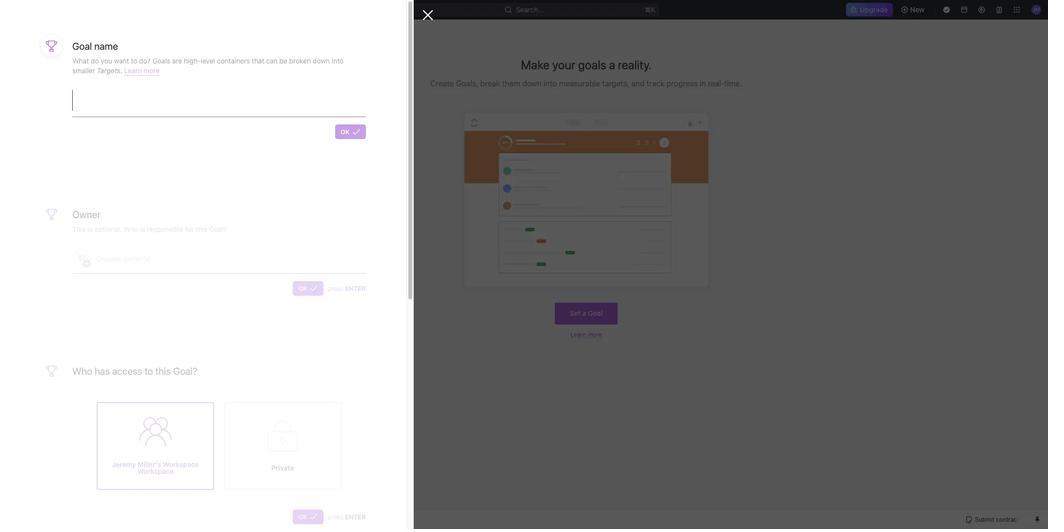 Task type: describe. For each thing, give the bounding box(es) containing it.
press enter for owner
[[328, 285, 366, 292]]

tree inside sidebar navigation
[[4, 187, 115, 529]]

new
[[911, 5, 925, 14]]

and
[[632, 79, 645, 88]]

real-
[[709, 79, 725, 88]]

scope
[[29, 256, 49, 265]]

agency management link
[[23, 220, 113, 235]]

search...
[[516, 5, 544, 14]]

who has access to this goal?
[[72, 366, 198, 377]]

choose owner(s)
[[96, 254, 151, 263]]

new button
[[897, 2, 931, 18]]

upgrade
[[861, 5, 889, 14]]

more inside dialog
[[144, 66, 160, 75]]

goal inside dialog
[[72, 41, 92, 52]]

learn more
[[571, 331, 602, 338]]

1 vertical spatial to
[[145, 366, 153, 377]]

are
[[172, 57, 182, 65]]

scope of work link
[[29, 253, 88, 269]]

projects
[[68, 456, 94, 464]]

time.
[[725, 79, 743, 88]]

set
[[570, 309, 581, 317]]

learn inside dialog
[[124, 66, 142, 75]]

workspace right miller's
[[163, 460, 199, 469]]

progress
[[667, 79, 698, 88]]

press enter for who has access to this goal?
[[328, 513, 366, 521]]

do
[[91, 57, 99, 65]]

smaller
[[72, 66, 95, 75]]

ok button for who has access to this goal?
[[293, 510, 324, 524]]

targets . learn more
[[97, 66, 160, 75]]

1 vertical spatial goal
[[588, 309, 603, 317]]

choose
[[96, 254, 121, 263]]

upgrade link
[[847, 3, 893, 17]]

learn more link inside dialog
[[124, 66, 160, 75]]

your
[[553, 58, 576, 72]]

targets
[[97, 66, 120, 75]]

1 vertical spatial into
[[544, 79, 557, 88]]

break
[[481, 79, 501, 88]]

press for owner
[[328, 285, 344, 292]]

containers
[[217, 57, 250, 65]]

into inside what do you want to do? goals are high-level containers that can be broken down into smaller
[[332, 57, 344, 65]]

create
[[431, 79, 454, 88]]

measurable
[[559, 79, 601, 88]]

sidebar navigation
[[0, 20, 125, 529]]

1 vertical spatial a
[[583, 309, 587, 317]]

none text field inside dialog
[[72, 90, 366, 117]]

down inside what do you want to do? goals are high-level containers that can be broken down into smaller
[[313, 57, 330, 65]]

has
[[95, 366, 110, 377]]

goals
[[153, 57, 170, 65]]

be
[[280, 57, 288, 65]]

1 horizontal spatial more
[[588, 331, 602, 338]]

broken
[[289, 57, 311, 65]]

small client projects
[[29, 456, 94, 464]]

in
[[700, 79, 707, 88]]

owner(s)
[[123, 254, 151, 263]]

0 vertical spatial ok
[[341, 128, 350, 136]]

high-
[[184, 57, 201, 65]]

to inside what do you want to do? goals are high-level containers that can be broken down into smaller
[[131, 57, 137, 65]]

agency management
[[23, 223, 90, 231]]

1 vertical spatial learn
[[571, 331, 587, 338]]

of
[[51, 256, 57, 265]]



Task type: locate. For each thing, give the bounding box(es) containing it.
learn right .
[[124, 66, 142, 75]]

want
[[114, 57, 129, 65]]

into
[[332, 57, 344, 65], [544, 79, 557, 88]]

can
[[266, 57, 278, 65]]

into right broken
[[332, 57, 344, 65]]

down
[[313, 57, 330, 65], [523, 79, 542, 88]]

jeremy
[[112, 460, 136, 469]]

reality.
[[618, 58, 652, 72]]

.
[[120, 66, 122, 75]]

0 vertical spatial a
[[609, 58, 616, 72]]

1 vertical spatial down
[[523, 79, 542, 88]]

0 vertical spatial learn more link
[[124, 66, 160, 75]]

level
[[201, 57, 215, 65]]

this
[[155, 366, 171, 377]]

ok button
[[335, 125, 366, 139], [293, 281, 324, 296], [293, 510, 324, 524]]

0 vertical spatial enter
[[345, 285, 366, 292]]

set a goal
[[570, 309, 603, 317]]

ok button for owner
[[293, 281, 324, 296]]

agency
[[23, 223, 47, 231]]

1 vertical spatial press
[[328, 513, 344, 521]]

1 vertical spatial press enter
[[328, 513, 366, 521]]

0 horizontal spatial more
[[144, 66, 160, 75]]

targets,
[[603, 79, 630, 88]]

0 vertical spatial press
[[328, 285, 344, 292]]

1 vertical spatial enter
[[345, 513, 366, 521]]

goal right set
[[588, 309, 603, 317]]

you
[[101, 57, 112, 65]]

jeremy miller's workspace workspace
[[112, 460, 199, 476]]

make your goals a reality.
[[521, 58, 652, 72]]

small
[[29, 456, 46, 464]]

ok for who has access to this goal?
[[299, 513, 308, 521]]

0 vertical spatial to
[[131, 57, 137, 65]]

crm link
[[29, 369, 88, 385]]

tree
[[4, 187, 115, 529]]

workspace
[[163, 460, 199, 469], [138, 467, 174, 476]]

more down do? on the top
[[144, 66, 160, 75]]

what
[[72, 57, 89, 65]]

0 vertical spatial ok button
[[335, 125, 366, 139]]

tree containing agency management
[[4, 187, 115, 529]]

0 horizontal spatial goal
[[72, 41, 92, 52]]

that
[[252, 57, 265, 65]]

0 horizontal spatial a
[[583, 309, 587, 317]]

a right set
[[583, 309, 587, 317]]

press
[[328, 285, 344, 292], [328, 513, 344, 521]]

a up targets, at the right top of page
[[609, 58, 616, 72]]

0 vertical spatial press enter
[[328, 285, 366, 292]]

management
[[49, 223, 90, 231]]

create goals, break them down into measurable targets, and track progress in real-time.
[[431, 79, 743, 88]]

2 enter from the top
[[345, 513, 366, 521]]

1 vertical spatial ok
[[299, 285, 308, 292]]

press for who has access to this goal?
[[328, 513, 344, 521]]

0 vertical spatial more
[[144, 66, 160, 75]]

down down make
[[523, 79, 542, 88]]

a
[[609, 58, 616, 72], [583, 309, 587, 317]]

1 vertical spatial more
[[588, 331, 602, 338]]

access
[[112, 366, 142, 377]]

track
[[647, 79, 665, 88]]

0 vertical spatial down
[[313, 57, 330, 65]]

enter
[[345, 285, 366, 292], [345, 513, 366, 521]]

ok for owner
[[299, 285, 308, 292]]

1 horizontal spatial goal
[[588, 309, 603, 317]]

1 enter from the top
[[345, 285, 366, 292]]

private
[[272, 464, 294, 472]]

learn more link down set a goal
[[571, 331, 602, 338]]

more
[[144, 66, 160, 75], [588, 331, 602, 338]]

⌘k
[[645, 5, 656, 14]]

learn
[[124, 66, 142, 75], [571, 331, 587, 338]]

2 vertical spatial ok button
[[293, 510, 324, 524]]

workspace right 'jeremy'
[[138, 467, 174, 476]]

1 press from the top
[[328, 285, 344, 292]]

1 vertical spatial learn more link
[[571, 331, 602, 338]]

goal?
[[173, 366, 198, 377]]

0 horizontal spatial into
[[332, 57, 344, 65]]

make
[[521, 58, 550, 72]]

0 vertical spatial learn
[[124, 66, 142, 75]]

home
[[23, 51, 42, 59]]

them
[[503, 79, 521, 88]]

scope of work
[[29, 256, 76, 265]]

ok
[[341, 128, 350, 136], [299, 285, 308, 292], [299, 513, 308, 521]]

client
[[48, 456, 67, 464]]

dialog containing goal name
[[0, 0, 434, 529]]

1 horizontal spatial learn more link
[[571, 331, 602, 338]]

0 horizontal spatial learn
[[124, 66, 142, 75]]

1 horizontal spatial a
[[609, 58, 616, 72]]

who
[[72, 366, 92, 377]]

1 horizontal spatial to
[[145, 366, 153, 377]]

goal name
[[72, 41, 118, 52]]

2 vertical spatial ok
[[299, 513, 308, 521]]

0 vertical spatial into
[[332, 57, 344, 65]]

more down set a goal
[[588, 331, 602, 338]]

learn more link
[[124, 66, 160, 75], [571, 331, 602, 338]]

press enter
[[328, 285, 366, 292], [328, 513, 366, 521]]

down right broken
[[313, 57, 330, 65]]

1 horizontal spatial into
[[544, 79, 557, 88]]

1 vertical spatial ok button
[[293, 281, 324, 296]]

learn more link down do? on the top
[[124, 66, 160, 75]]

0 vertical spatial goal
[[72, 41, 92, 52]]

1 horizontal spatial down
[[523, 79, 542, 88]]

name
[[94, 41, 118, 52]]

2 press from the top
[[328, 513, 344, 521]]

into down your
[[544, 79, 557, 88]]

dialog
[[0, 0, 434, 529]]

to left this
[[145, 366, 153, 377]]

to left do? on the top
[[131, 57, 137, 65]]

owner
[[72, 209, 101, 220]]

goal up what
[[72, 41, 92, 52]]

crm
[[29, 373, 44, 381]]

0 horizontal spatial down
[[313, 57, 330, 65]]

do?
[[139, 57, 151, 65]]

learn down set
[[571, 331, 587, 338]]

None text field
[[72, 90, 366, 117]]

enter for who has access to this goal?
[[345, 513, 366, 521]]

miller's
[[138, 460, 161, 469]]

0 horizontal spatial to
[[131, 57, 137, 65]]

to
[[131, 57, 137, 65], [145, 366, 153, 377]]

home link
[[4, 47, 115, 63]]

1 horizontal spatial learn
[[571, 331, 587, 338]]

2 press enter from the top
[[328, 513, 366, 521]]

work
[[59, 256, 76, 265]]

1 press enter from the top
[[328, 285, 366, 292]]

enter for owner
[[345, 285, 366, 292]]

goals
[[578, 58, 607, 72]]

goals,
[[456, 79, 479, 88]]

0 horizontal spatial learn more link
[[124, 66, 160, 75]]

what do you want to do? goals are high-level containers that can be broken down into smaller
[[72, 57, 344, 75]]

goal
[[72, 41, 92, 52], [588, 309, 603, 317]]



Task type: vqa. For each thing, say whether or not it's contained in the screenshot.
1st row
no



